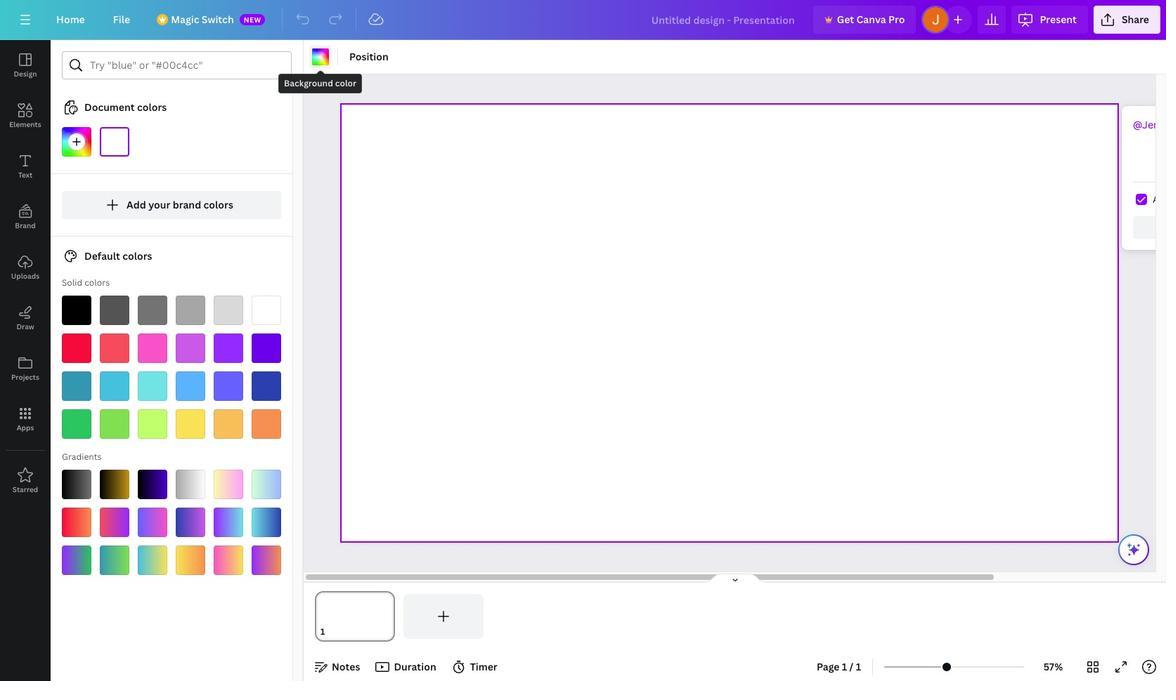 Task type: vqa. For each thing, say whether or not it's contained in the screenshot.
57% dropdown button
yes



Task type: describe. For each thing, give the bounding box(es) containing it.
turquoise blue #5ce1e6 image
[[138, 372, 167, 401]]

colors for solid colors
[[84, 277, 110, 289]]

timer button
[[448, 657, 503, 679]]

colors for document colors
[[137, 101, 167, 114]]

linear gradient 90°: #0097b2, #7ed957 image
[[100, 546, 129, 576]]

linear gradient 90°: #000000, #3533cd image
[[138, 470, 167, 500]]

linear gradient 90°: #000000, #c89116 image
[[100, 470, 129, 500]]

text
[[18, 170, 32, 180]]

linear gradient 90°: #5de0e6, #004aad image
[[252, 508, 281, 538]]

new
[[244, 15, 261, 25]]

cobalt blue #004aad image
[[252, 372, 281, 401]]

Comment draft. Add a comment or @mention. text field
[[1133, 117, 1166, 148]]

white #ffffff image
[[252, 296, 281, 325]]

linear gradient 90°: #ff3131, #ff914d image
[[62, 508, 91, 538]]

default
[[84, 250, 120, 263]]

aqua blue #0cc0df image
[[100, 372, 129, 401]]

gray #737373 image
[[138, 296, 167, 325]]

gray #a6a6a6 image
[[176, 296, 205, 325]]

@jerem
[[1133, 118, 1166, 131]]

draw
[[16, 322, 34, 332]]

pink #ff66c4 image
[[138, 334, 167, 363]]

file
[[113, 13, 130, 26]]

home link
[[45, 6, 96, 34]]

default colors
[[84, 250, 152, 263]]

add your brand colors button
[[62, 191, 281, 219]]

position button
[[344, 46, 394, 68]]

brand button
[[0, 192, 51, 243]]

starred
[[12, 485, 38, 495]]

colors inside button
[[204, 198, 233, 212]]

purple #8c52ff image
[[214, 334, 243, 363]]

switch
[[202, 13, 234, 26]]

cobalt blue #004aad image
[[252, 372, 281, 401]]

magic
[[171, 13, 199, 26]]

lime #c1ff72 image
[[138, 410, 167, 439]]

Page title text field
[[331, 626, 337, 640]]

draw button
[[0, 293, 51, 344]]

violet #5e17eb image
[[252, 334, 281, 363]]

1 1 from the left
[[842, 661, 847, 674]]

get
[[837, 13, 854, 26]]

get canva pro
[[837, 13, 905, 26]]

color
[[335, 77, 356, 89]]

starred button
[[0, 456, 51, 507]]

pink #ff66c4 image
[[138, 334, 167, 363]]

magic switch
[[171, 13, 234, 26]]

gray #a6a6a6 image
[[176, 296, 205, 325]]

canva
[[857, 13, 886, 26]]

duration
[[394, 661, 436, 674]]

yellow #ffde59 image
[[176, 410, 205, 439]]

page 1 / 1
[[817, 661, 861, 674]]

uploads
[[11, 271, 39, 281]]

linear gradient 90°: #000000, #3533cd image
[[138, 470, 167, 500]]

present button
[[1012, 6, 1088, 34]]

linear gradient 90°: #8c52ff, #ff914d image
[[252, 546, 281, 576]]

background
[[284, 77, 333, 89]]

uploads button
[[0, 243, 51, 293]]

aqua blue #0cc0df image
[[100, 372, 129, 401]]

projects button
[[0, 344, 51, 394]]

add
[[127, 198, 146, 212]]

linear gradient 90°: #8c52ff, #00bf63 image
[[62, 546, 91, 576]]

light blue #38b6ff image
[[176, 372, 205, 401]]

yellow #ffde59 image
[[176, 410, 205, 439]]

background color
[[284, 77, 356, 89]]

document colors
[[84, 101, 167, 114]]

linear gradient 90°: #8c52ff, #00bf63 image
[[62, 546, 91, 576]]

elements
[[9, 120, 41, 129]]

projects
[[11, 373, 39, 382]]

list containing @jerem
[[1122, 106, 1166, 295]]

colors for default colors
[[122, 250, 152, 263]]

hide pages image
[[701, 574, 769, 585]]



Task type: locate. For each thing, give the bounding box(es) containing it.
linear gradient 90°: #0cc0df, #ffde59 image
[[138, 546, 167, 576], [138, 546, 167, 576]]

1 left /
[[842, 661, 847, 674]]

light blue #38b6ff image
[[176, 372, 205, 401]]

share button
[[1094, 6, 1161, 34]]

linear gradient 90°: #ffde59, #ff914d image
[[176, 546, 205, 576], [176, 546, 205, 576]]

solid colors
[[62, 277, 110, 289]]

notes button
[[309, 657, 366, 679]]

linear gradient 90°: #fff7ad, #ffa9f9 image
[[214, 470, 243, 500], [214, 470, 243, 500]]

page
[[817, 661, 840, 674]]

linear gradient 90°: #000000, #c89116 image
[[100, 470, 129, 500]]

Design title text field
[[640, 6, 808, 34]]

design
[[14, 69, 37, 79]]

add your brand colors
[[127, 198, 233, 212]]

1 horizontal spatial 1
[[856, 661, 861, 674]]

position
[[349, 50, 389, 63]]

canva assistant image
[[1125, 542, 1142, 559]]

Try "blue" or "#00c4cc" search field
[[90, 52, 283, 79]]

coral red #ff5757 image
[[100, 334, 129, 363], [100, 334, 129, 363]]

white #ffffff image
[[252, 296, 281, 325]]

notes
[[332, 661, 360, 674]]

design button
[[0, 40, 51, 91]]

linear gradient 90°: #0097b2, #7ed957 image
[[100, 546, 129, 576]]

duration button
[[371, 657, 442, 679]]

gradients
[[62, 451, 102, 463]]

pro
[[889, 13, 905, 26]]

2 1 from the left
[[856, 661, 861, 674]]

bright red #ff3131 image
[[62, 334, 91, 363], [62, 334, 91, 363]]

green #00bf63 image
[[62, 410, 91, 439], [62, 410, 91, 439]]

text button
[[0, 141, 51, 192]]

brand
[[15, 221, 36, 231]]

grass green #7ed957 image
[[100, 410, 129, 439], [100, 410, 129, 439]]

57%
[[1044, 661, 1063, 674]]

elements button
[[0, 91, 51, 141]]

ass
[[1153, 192, 1166, 206]]

linear gradient 90°: #cdffd8, #94b9ff image
[[252, 470, 281, 500], [252, 470, 281, 500]]

get canva pro button
[[813, 6, 916, 34]]

main menu bar
[[0, 0, 1166, 40]]

light gray #d9d9d9 image
[[214, 296, 243, 325], [214, 296, 243, 325]]

colors right solid
[[84, 277, 110, 289]]

colors
[[137, 101, 167, 114], [204, 198, 233, 212], [122, 250, 152, 263], [84, 277, 110, 289]]

apps button
[[0, 394, 51, 445]]

turquoise blue #5ce1e6 image
[[138, 372, 167, 401]]

57% button
[[1031, 657, 1076, 679]]

1
[[842, 661, 847, 674], [856, 661, 861, 674]]

file button
[[102, 6, 141, 34]]

linear gradient 90°: #ff3131, #ff914d image
[[62, 508, 91, 538]]

linear gradient 90°: #5170ff, #ff66c4 image
[[138, 508, 167, 538], [138, 508, 167, 538]]

linear gradient 90°: #8c52ff, #ff914d image
[[252, 546, 281, 576]]

orange #ff914d image
[[252, 410, 281, 439]]

linear gradient 90°: #000000, #737373 image
[[62, 470, 91, 500], [62, 470, 91, 500]]

gray #737373 image
[[138, 296, 167, 325]]

list
[[1122, 106, 1166, 295]]

#ffffff image
[[100, 127, 129, 157], [100, 127, 129, 157]]

linear gradient 90°: #ff5757, #8c52ff image
[[100, 508, 129, 538], [100, 508, 129, 538]]

linear gradient 90°: #8c52ff, #5ce1e6 image
[[214, 508, 243, 538], [214, 508, 243, 538]]

present
[[1040, 13, 1077, 26]]

add a new color image
[[62, 127, 91, 157]]

your
[[148, 198, 170, 212]]

solid
[[62, 277, 82, 289]]

orange #ff914d image
[[252, 410, 281, 439]]

0 horizontal spatial 1
[[842, 661, 847, 674]]

document
[[84, 101, 135, 114]]

side panel tab list
[[0, 40, 51, 507]]

violet #5e17eb image
[[252, 334, 281, 363]]

linear gradient 90°: #004aad, #cb6ce6 image
[[176, 508, 205, 538], [176, 508, 205, 538]]

linear gradient 90°: #5de0e6, #004aad image
[[252, 508, 281, 538]]

linear gradient 90°: #a6a6a6, #ffffff image
[[176, 470, 205, 500], [176, 470, 205, 500]]

purple #8c52ff image
[[214, 334, 243, 363]]

page 1 image
[[315, 595, 395, 640]]

dark turquoise #0097b2 image
[[62, 372, 91, 401], [62, 372, 91, 401]]

#ffffff image
[[312, 49, 329, 65], [312, 49, 329, 65]]

linear gradient 90°: #ff66c4, #ffde59 image
[[214, 546, 243, 576], [214, 546, 243, 576]]

timer
[[470, 661, 498, 674]]

lime #c1ff72 image
[[138, 410, 167, 439]]

black #000000 image
[[62, 296, 91, 325], [62, 296, 91, 325]]

home
[[56, 13, 85, 26]]

apps
[[17, 423, 34, 433]]

royal blue #5271ff image
[[214, 372, 243, 401], [214, 372, 243, 401]]

dark gray #545454 image
[[100, 296, 129, 325], [100, 296, 129, 325]]

colors right the default at the left of page
[[122, 250, 152, 263]]

1 right /
[[856, 661, 861, 674]]

share
[[1122, 13, 1149, 26]]

colors right "brand"
[[204, 198, 233, 212]]

magenta #cb6ce6 image
[[176, 334, 205, 363], [176, 334, 205, 363]]

add a new color image
[[62, 127, 91, 157]]

peach #ffbd59 image
[[214, 410, 243, 439], [214, 410, 243, 439]]

colors right document
[[137, 101, 167, 114]]

/
[[850, 661, 854, 674]]

brand
[[173, 198, 201, 212]]



